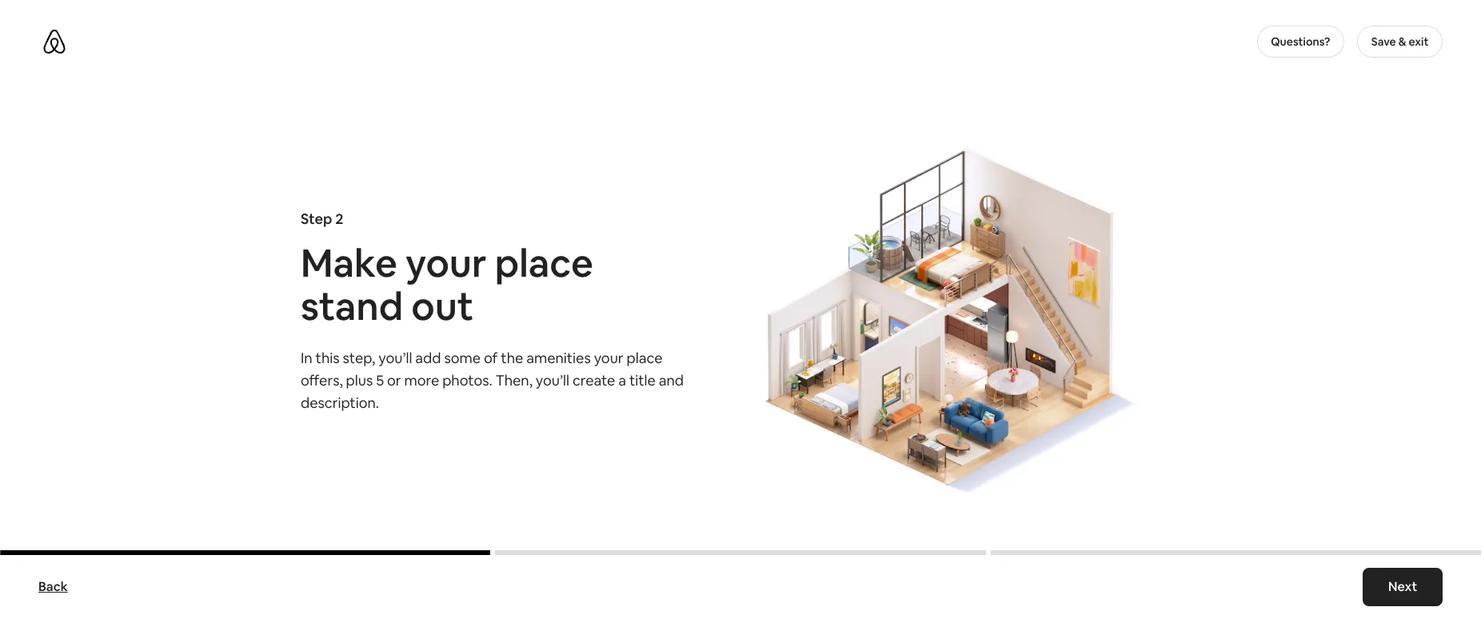 Task type: locate. For each thing, give the bounding box(es) containing it.
0 vertical spatial your
[[406, 238, 487, 288]]

create
[[573, 371, 615, 390]]

5
[[376, 371, 384, 390]]

you'll up or in the left bottom of the page
[[379, 349, 412, 367]]

stand out
[[301, 282, 474, 331]]

photos.
[[443, 371, 493, 390]]

0 vertical spatial you'll
[[379, 349, 412, 367]]

1 vertical spatial place
[[627, 349, 663, 367]]

your inside make your place stand out
[[406, 238, 487, 288]]

the
[[501, 349, 523, 367]]

questions? button
[[1257, 26, 1345, 58]]

you'll
[[379, 349, 412, 367], [536, 371, 570, 390]]

0 horizontal spatial your
[[406, 238, 487, 288]]

this
[[316, 349, 340, 367]]

place
[[495, 238, 593, 288], [627, 349, 663, 367]]

save & exit
[[1372, 34, 1429, 49]]

back
[[38, 578, 68, 595]]

make your place stand out
[[301, 238, 593, 331]]

0 horizontal spatial place
[[495, 238, 593, 288]]

0 horizontal spatial you'll
[[379, 349, 412, 367]]

1 vertical spatial you'll
[[536, 371, 570, 390]]

1 horizontal spatial your
[[594, 349, 624, 367]]

in this step, you'll add some of the amenities your place offers, plus 5 or more photos. then, you'll create a title and description.
[[301, 349, 684, 412]]

a
[[619, 371, 626, 390]]

0 vertical spatial place
[[495, 238, 593, 288]]

you'll down amenities
[[536, 371, 570, 390]]

1 horizontal spatial place
[[627, 349, 663, 367]]

step 2
[[301, 210, 344, 228]]

1 vertical spatial your
[[594, 349, 624, 367]]

your
[[406, 238, 487, 288], [594, 349, 624, 367]]

in
[[301, 349, 312, 367]]

back button
[[30, 571, 76, 603]]

make
[[301, 238, 397, 288]]

step
[[301, 210, 332, 228]]

questions?
[[1271, 34, 1331, 49]]



Task type: vqa. For each thing, say whether or not it's contained in the screenshot.
Report a map error link
no



Task type: describe. For each thing, give the bounding box(es) containing it.
offers,
[[301, 371, 343, 390]]

amenities
[[527, 349, 591, 367]]

more
[[404, 371, 439, 390]]

add
[[415, 349, 441, 367]]

your inside the in this step, you'll add some of the amenities your place offers, plus 5 or more photos. then, you'll create a title and description.
[[594, 349, 624, 367]]

1 horizontal spatial you'll
[[536, 371, 570, 390]]

place inside make your place stand out
[[495, 238, 593, 288]]

title
[[630, 371, 656, 390]]

exit
[[1409, 34, 1429, 49]]

description.
[[301, 394, 379, 412]]

next
[[1389, 578, 1418, 595]]

&
[[1399, 34, 1407, 49]]

next button
[[1363, 568, 1443, 606]]

then,
[[496, 371, 533, 390]]

place inside the in this step, you'll add some of the amenities your place offers, plus 5 or more photos. then, you'll create a title and description.
[[627, 349, 663, 367]]

2
[[335, 210, 344, 228]]

and
[[659, 371, 684, 390]]

of
[[484, 349, 498, 367]]

save & exit button
[[1358, 26, 1443, 58]]

or
[[387, 371, 401, 390]]

plus
[[346, 371, 373, 390]]

some
[[444, 349, 481, 367]]

save
[[1372, 34, 1397, 49]]

step,
[[343, 349, 375, 367]]



